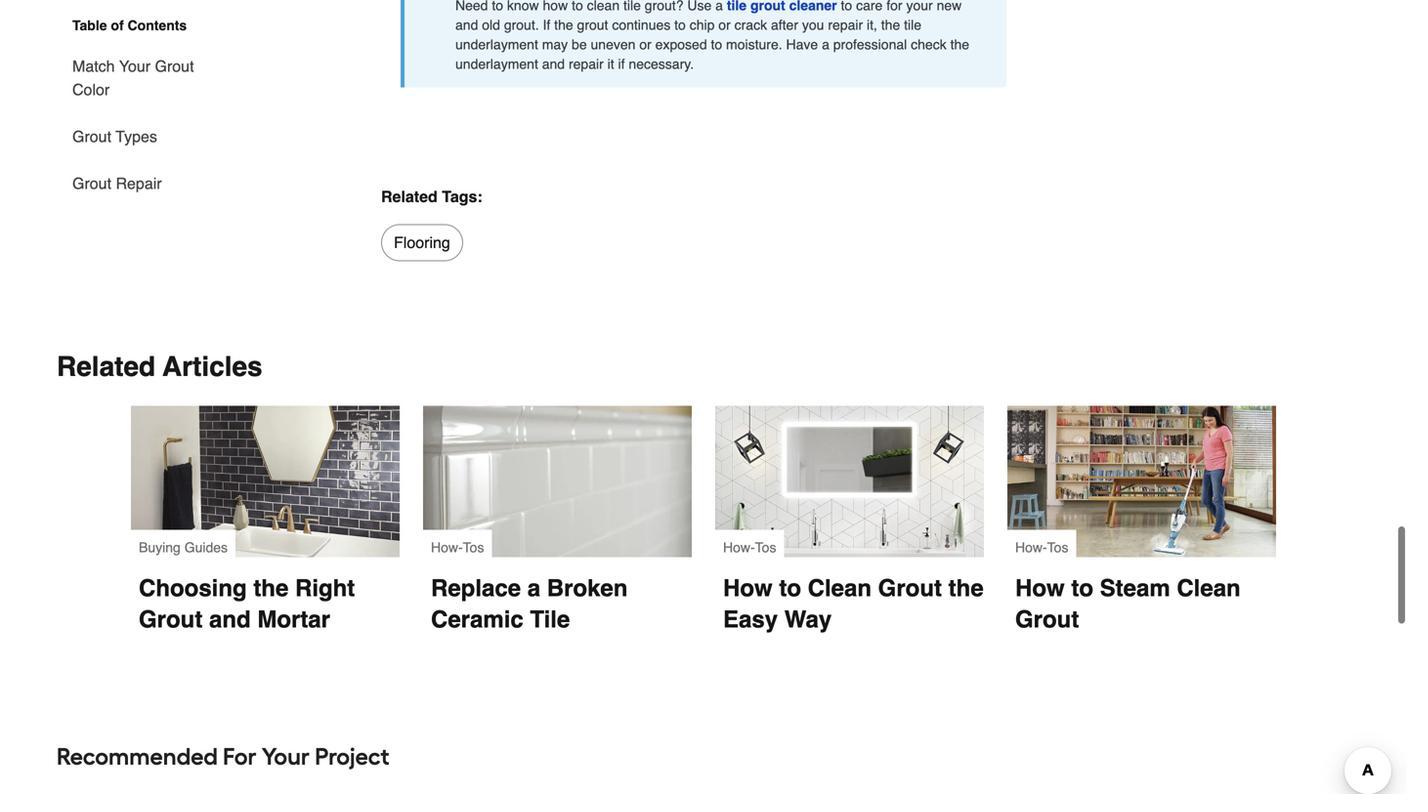 Task type: locate. For each thing, give the bounding box(es) containing it.
1 vertical spatial your
[[262, 742, 310, 771]]

2 how- from the left
[[723, 540, 755, 555]]

1 horizontal spatial repair
[[828, 17, 863, 32]]

the inside choosing the right grout and mortar
[[253, 575, 289, 602]]

1 vertical spatial repair
[[569, 56, 604, 72]]

2 underlayment from the top
[[455, 56, 538, 72]]

1 horizontal spatial a
[[822, 36, 829, 52]]

tos up replace
[[463, 540, 484, 555]]

to
[[841, 0, 852, 13], [674, 17, 686, 32], [711, 36, 722, 52], [779, 575, 801, 602], [1071, 575, 1093, 602]]

and
[[455, 17, 478, 32], [542, 56, 565, 72], [209, 606, 251, 633]]

you
[[802, 17, 824, 32]]

to inside how to clean grout the easy way
[[779, 575, 801, 602]]

tos up easy
[[755, 540, 776, 555]]

0 horizontal spatial clean
[[808, 575, 872, 602]]

1 horizontal spatial how-tos
[[723, 540, 776, 555]]

repair
[[828, 17, 863, 32], [569, 56, 604, 72]]

new
[[937, 0, 962, 13]]

grout types
[[72, 128, 157, 146]]

recommended for your project heading
[[57, 737, 1350, 776]]

3 how-tos from the left
[[1015, 540, 1068, 555]]

tos for how to clean grout the easy way
[[755, 540, 776, 555]]

2 how from the left
[[1015, 575, 1065, 602]]

and down choosing
[[209, 606, 251, 633]]

grout types link
[[72, 113, 157, 160]]

your right for
[[262, 742, 310, 771]]

1 vertical spatial a
[[527, 575, 540, 602]]

1 vertical spatial underlayment
[[455, 56, 538, 72]]

1 vertical spatial and
[[542, 56, 565, 72]]

2 how-tos from the left
[[723, 540, 776, 555]]

how inside how to clean grout the easy way
[[723, 575, 773, 602]]

grout repair link
[[72, 160, 162, 195]]

care
[[856, 0, 883, 13]]

grout
[[155, 57, 194, 75], [72, 128, 111, 146], [72, 174, 111, 192], [878, 575, 942, 602], [139, 606, 203, 633], [1015, 606, 1079, 633]]

if
[[618, 56, 625, 72]]

repair down be
[[569, 56, 604, 72]]

to inside how to steam clean grout
[[1071, 575, 1093, 602]]

how left steam
[[1015, 575, 1065, 602]]

0 horizontal spatial tos
[[463, 540, 484, 555]]

grout.
[[504, 17, 539, 32]]

0 vertical spatial related
[[381, 187, 438, 205]]

clean up way
[[808, 575, 872, 602]]

2 tos from the left
[[755, 540, 776, 555]]

1 horizontal spatial related
[[381, 187, 438, 205]]

1 tos from the left
[[463, 540, 484, 555]]

articles
[[163, 351, 262, 382]]

0 vertical spatial or
[[718, 17, 731, 32]]

grout inside match your grout color
[[155, 57, 194, 75]]

a woman using a steam mop in a book-filled room. image
[[1007, 406, 1276, 557]]

how up easy
[[723, 575, 773, 602]]

0 horizontal spatial or
[[639, 36, 652, 52]]

to left steam
[[1071, 575, 1093, 602]]

3 tos from the left
[[1047, 540, 1068, 555]]

easy
[[723, 606, 778, 633]]

1 horizontal spatial and
[[455, 17, 478, 32]]

0 vertical spatial your
[[119, 57, 151, 75]]

choosing
[[139, 575, 247, 602]]

0 vertical spatial underlayment
[[455, 36, 538, 52]]

clean right steam
[[1177, 575, 1241, 602]]

how inside how to steam clean grout
[[1015, 575, 1065, 602]]

the
[[554, 17, 573, 32], [881, 17, 900, 32], [950, 36, 969, 52], [253, 575, 289, 602], [948, 575, 984, 602]]

clean
[[808, 575, 872, 602], [1177, 575, 1241, 602]]

color
[[72, 81, 110, 99]]

have
[[786, 36, 818, 52]]

tos up how to steam clean grout
[[1047, 540, 1068, 555]]

to up exposed
[[674, 17, 686, 32]]

replace
[[431, 575, 521, 602]]

1 horizontal spatial clean
[[1177, 575, 1241, 602]]

types
[[116, 128, 157, 146]]

1 underlayment from the top
[[455, 36, 538, 52]]

close-up of ceramic tile. image
[[423, 406, 692, 557]]

related articles
[[57, 351, 262, 382]]

0 vertical spatial and
[[455, 17, 478, 32]]

1 vertical spatial related
[[57, 351, 156, 382]]

tos for how to steam clean grout
[[1047, 540, 1068, 555]]

how
[[723, 575, 773, 602], [1015, 575, 1065, 602]]

0 horizontal spatial how-
[[431, 540, 463, 555]]

a
[[822, 36, 829, 52], [527, 575, 540, 602]]

after
[[771, 17, 798, 32]]

the inside how to clean grout the easy way
[[948, 575, 984, 602]]

or down continues
[[639, 36, 652, 52]]

2 horizontal spatial tos
[[1047, 540, 1068, 555]]

your down table of contents
[[119, 57, 151, 75]]

2 horizontal spatial how-tos
[[1015, 540, 1068, 555]]

1 how-tos from the left
[[431, 540, 484, 555]]

repair left it,
[[828, 17, 863, 32]]

1 horizontal spatial your
[[262, 742, 310, 771]]

2 clean from the left
[[1177, 575, 1241, 602]]

0 horizontal spatial your
[[119, 57, 151, 75]]

how to steam clean grout
[[1015, 575, 1247, 633]]

how-tos
[[431, 540, 484, 555], [723, 540, 776, 555], [1015, 540, 1068, 555]]

1 horizontal spatial how-
[[723, 540, 755, 555]]

to left the care
[[841, 0, 852, 13]]

white bathroom with white diagonal tile and clean white grout. image
[[715, 406, 984, 557]]

tos
[[463, 540, 484, 555], [755, 540, 776, 555], [1047, 540, 1068, 555]]

related for related tags:
[[381, 187, 438, 205]]

1 how from the left
[[723, 575, 773, 602]]

and left the old
[[455, 17, 478, 32]]

0 horizontal spatial how-tos
[[431, 540, 484, 555]]

old
[[482, 17, 500, 32]]

and down may
[[542, 56, 565, 72]]

guides
[[184, 540, 228, 555]]

if
[[543, 17, 550, 32]]

a inside replace a broken ceramic tile
[[527, 575, 540, 602]]

or right chip
[[718, 17, 731, 32]]

underlayment
[[455, 36, 538, 52], [455, 56, 538, 72]]

your
[[119, 57, 151, 75], [262, 742, 310, 771]]

or
[[718, 17, 731, 32], [639, 36, 652, 52]]

0 horizontal spatial related
[[57, 351, 156, 382]]

grout repair
[[72, 174, 162, 192]]

to down chip
[[711, 36, 722, 52]]

0 vertical spatial a
[[822, 36, 829, 52]]

clean inside how to clean grout the easy way
[[808, 575, 872, 602]]

a down you
[[822, 36, 829, 52]]

0 horizontal spatial and
[[209, 606, 251, 633]]

your inside match your grout color
[[119, 57, 151, 75]]

1 horizontal spatial tos
[[755, 540, 776, 555]]

0 horizontal spatial a
[[527, 575, 540, 602]]

3 how- from the left
[[1015, 540, 1047, 555]]

mortar
[[257, 606, 330, 633]]

how-tos for how to clean grout the easy way
[[723, 540, 776, 555]]

a up the tile
[[527, 575, 540, 602]]

match your grout color
[[72, 57, 194, 99]]

1 clean from the left
[[808, 575, 872, 602]]

0 horizontal spatial how
[[723, 575, 773, 602]]

grout inside how to clean grout the easy way
[[878, 575, 942, 602]]

1 horizontal spatial or
[[718, 17, 731, 32]]

ceramic
[[431, 606, 523, 633]]

1 how- from the left
[[431, 540, 463, 555]]

how-
[[431, 540, 463, 555], [723, 540, 755, 555], [1015, 540, 1047, 555]]

2 horizontal spatial how-
[[1015, 540, 1047, 555]]

2 vertical spatial and
[[209, 606, 251, 633]]

to up way
[[779, 575, 801, 602]]

related
[[381, 187, 438, 205], [57, 351, 156, 382]]

1 horizontal spatial how
[[1015, 575, 1065, 602]]



Task type: vqa. For each thing, say whether or not it's contained in the screenshot.
Hercules link
no



Task type: describe. For each thing, give the bounding box(es) containing it.
grout inside choosing the right grout and mortar
[[139, 606, 203, 633]]

recommended
[[57, 742, 218, 771]]

professional
[[833, 36, 907, 52]]

to care for your new and old grout. if the grout continues to chip or crack after you repair it, the tile underlayment may be uneven or exposed to moisture. have a professional check the underlayment and repair it if necessary.
[[455, 0, 969, 72]]

of
[[111, 18, 124, 33]]

steam
[[1100, 575, 1170, 602]]

right
[[295, 575, 355, 602]]

table
[[72, 18, 107, 33]]

0 vertical spatial repair
[[828, 17, 863, 32]]

your inside heading
[[262, 742, 310, 771]]

2 horizontal spatial and
[[542, 56, 565, 72]]

tile
[[530, 606, 570, 633]]

uneven
[[591, 36, 636, 52]]

chip
[[690, 17, 715, 32]]

choosing the right grout and mortar
[[139, 575, 362, 633]]

table of contents element
[[57, 16, 203, 195]]

how-tos for how to steam clean grout
[[1015, 540, 1068, 555]]

tos for replace a broken ceramic tile
[[463, 540, 484, 555]]

project
[[315, 742, 390, 771]]

repair
[[116, 174, 162, 192]]

how- for how to steam clean grout
[[1015, 540, 1047, 555]]

replace a broken ceramic tile
[[431, 575, 634, 633]]

clean inside how to steam clean grout
[[1177, 575, 1241, 602]]

how for how to steam clean grout
[[1015, 575, 1065, 602]]

how-tos for replace a broken ceramic tile
[[431, 540, 484, 555]]

table of contents
[[72, 18, 187, 33]]

flooring
[[394, 233, 450, 251]]

match
[[72, 57, 115, 75]]

1 vertical spatial or
[[639, 36, 652, 52]]

recommended for your project
[[57, 742, 390, 771]]

flooring link
[[381, 224, 463, 261]]

be
[[572, 36, 587, 52]]

how for how to clean grout the easy way
[[723, 575, 773, 602]]

tags:
[[442, 187, 482, 205]]

check
[[911, 36, 947, 52]]

a bathroom with dark blue subway tile with white grout, white sink and hexagon mirror. image
[[131, 406, 400, 557]]

crack
[[734, 17, 767, 32]]

grout
[[577, 17, 608, 32]]

contents
[[128, 18, 187, 33]]

exposed
[[655, 36, 707, 52]]

moisture.
[[726, 36, 782, 52]]

buying
[[139, 540, 181, 555]]

how- for replace a broken ceramic tile
[[431, 540, 463, 555]]

how- for how to clean grout the easy way
[[723, 540, 755, 555]]

match your grout color link
[[72, 43, 203, 113]]

related tags:
[[381, 187, 482, 205]]

and inside choosing the right grout and mortar
[[209, 606, 251, 633]]

may
[[542, 36, 568, 52]]

grout inside how to steam clean grout
[[1015, 606, 1079, 633]]

necessary.
[[629, 56, 694, 72]]

a inside to care for your new and old grout. if the grout continues to chip or crack after you repair it, the tile underlayment may be uneven or exposed to moisture. have a professional check the underlayment and repair it if necessary.
[[822, 36, 829, 52]]

it,
[[867, 17, 877, 32]]

way
[[784, 606, 832, 633]]

buying guides
[[139, 540, 228, 555]]

it
[[607, 56, 614, 72]]

related for related articles
[[57, 351, 156, 382]]

0 horizontal spatial repair
[[569, 56, 604, 72]]

your
[[906, 0, 933, 13]]

for
[[223, 742, 257, 771]]

for
[[886, 0, 902, 13]]

continues
[[612, 17, 671, 32]]

how to clean grout the easy way
[[723, 575, 990, 633]]

tile
[[904, 17, 921, 32]]

broken
[[547, 575, 628, 602]]



